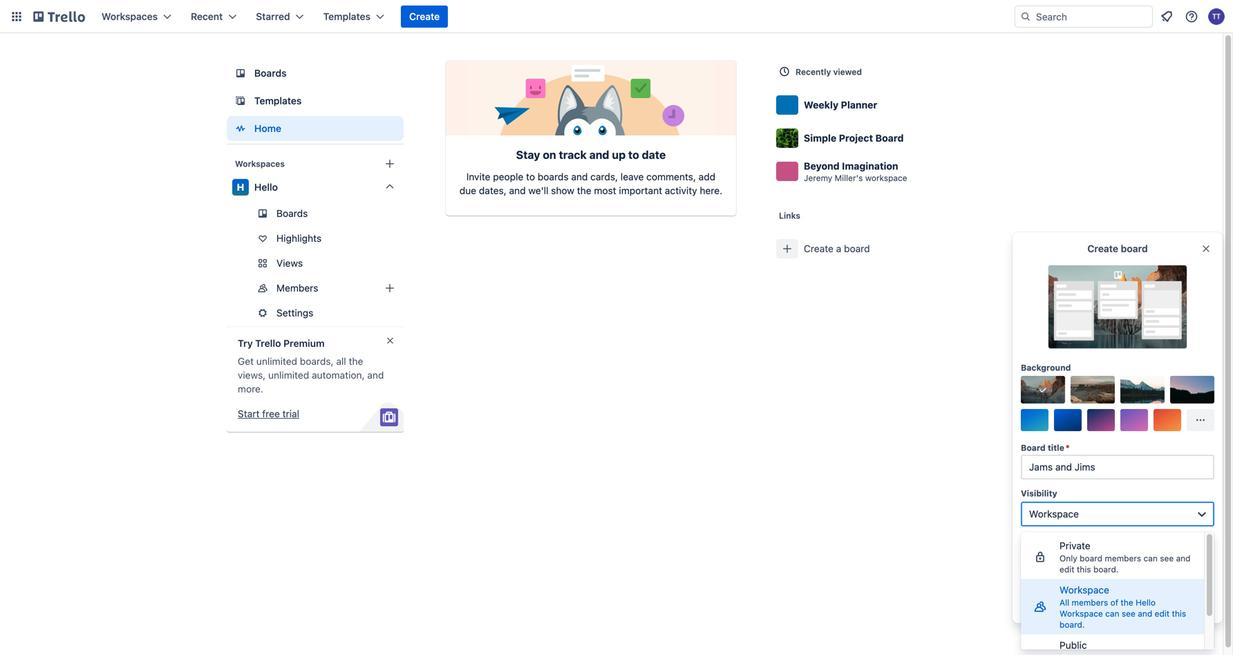 Task type: describe. For each thing, give the bounding box(es) containing it.
from
[[1087, 594, 1105, 603]]

recently
[[796, 67, 831, 77]]

of for license
[[1114, 605, 1122, 614]]

0 vertical spatial hello
[[254, 181, 278, 193]]

boards
[[538, 171, 569, 182]]

public
[[1060, 640, 1087, 651]]

and up show at the left top
[[571, 171, 588, 182]]

see inside workspace all members of the hello workspace can see and edit this board.
[[1122, 609, 1136, 619]]

workspace for workspace all members of the hello workspace can see and edit this board.
[[1060, 584, 1109, 596]]

with
[[1095, 571, 1114, 582]]

on
[[543, 148, 556, 161]]

background element
[[1021, 376, 1214, 431]]

boards link for highlights
[[227, 203, 404, 225]]

visibility
[[1021, 489, 1057, 498]]

board for create
[[844, 243, 870, 254]]

boards for highlights
[[276, 208, 308, 219]]

stay on track and up to date
[[516, 148, 666, 161]]

1 horizontal spatial workspaces
[[235, 159, 285, 169]]

only
[[1060, 554, 1077, 563]]

track
[[559, 148, 587, 161]]

workspaces inside dropdown button
[[102, 11, 158, 22]]

viewed
[[833, 67, 862, 77]]

views,
[[238, 369, 266, 381]]

*
[[1066, 443, 1070, 453]]

can inside workspace all members of the hello workspace can see and edit this board.
[[1105, 609, 1119, 619]]

try trello premium get unlimited boards, all the views, unlimited automation, and more.
[[238, 338, 384, 395]]

free
[[262, 408, 280, 420]]

settings link
[[227, 302, 404, 324]]

create for create a board
[[804, 243, 834, 254]]

0 notifications image
[[1158, 8, 1175, 25]]

start for start with a template
[[1070, 571, 1093, 582]]

private
[[1060, 540, 1090, 552]]

show
[[551, 185, 574, 196]]

by using images from unsplash, you agree to their
[[1021, 594, 1197, 614]]

terry turtle (terryturtle) image
[[1208, 8, 1225, 25]]

templates button
[[315, 6, 393, 28]]

create a board button
[[771, 232, 1007, 265]]

dates,
[[479, 185, 506, 196]]

highlights link
[[227, 227, 404, 250]]

get
[[238, 356, 254, 367]]

stay
[[516, 148, 540, 161]]

leave
[[621, 171, 644, 182]]

starred
[[256, 11, 290, 22]]

simple
[[804, 132, 836, 144]]

service
[[1124, 605, 1153, 614]]

of for workspace
[[1110, 598, 1118, 608]]

the inside invite people to boards and cards, leave comments, add due dates, and we'll show the most important activity here.
[[577, 185, 591, 196]]

cards,
[[590, 171, 618, 182]]

and left up
[[589, 148, 609, 161]]

miller's
[[835, 173, 863, 183]]

license
[[1041, 605, 1068, 614]]

1 horizontal spatial to
[[628, 148, 639, 161]]

and inside try trello premium get unlimited boards, all the views, unlimited automation, and more.
[[367, 369, 384, 381]]

weekly
[[804, 99, 839, 111]]

workspace
[[865, 173, 907, 183]]

highlights
[[276, 233, 322, 244]]

to inside by using images from unsplash, you agree to their
[[1189, 594, 1197, 603]]

templates inside templates link
[[254, 95, 302, 106]]

most
[[594, 185, 616, 196]]

hello inside workspace all members of the hello workspace can see and edit this board.
[[1136, 598, 1156, 608]]

their
[[1021, 605, 1039, 614]]

try
[[238, 338, 253, 349]]

board inside "simple project board" link
[[875, 132, 904, 144]]

background
[[1021, 363, 1071, 373]]

this inside private only board members can see and edit this board.
[[1077, 565, 1091, 574]]

people
[[493, 171, 523, 182]]

custom image image
[[1037, 384, 1049, 395]]

beyond imagination jeremy miller's workspace
[[804, 160, 907, 183]]

starred button
[[248, 6, 312, 28]]

all
[[336, 356, 346, 367]]

template board image
[[232, 93, 249, 109]]

recent button
[[183, 6, 245, 28]]

edit inside workspace all members of the hello workspace can see and edit this board.
[[1155, 609, 1170, 619]]

activity
[[665, 185, 697, 196]]

members
[[276, 282, 318, 294]]

recently viewed
[[796, 67, 862, 77]]

recent
[[191, 11, 223, 22]]

invite
[[466, 171, 490, 182]]

start with a template
[[1070, 571, 1165, 582]]

license and terms of service
[[1041, 605, 1153, 614]]

members inside workspace all members of the hello workspace can see and edit this board.
[[1072, 598, 1108, 608]]

switch to… image
[[10, 10, 24, 24]]

simple project board link
[[771, 122, 1007, 155]]

important
[[619, 185, 662, 196]]

agree
[[1165, 594, 1187, 603]]

1 vertical spatial board
[[1021, 443, 1046, 453]]

primary element
[[0, 0, 1233, 33]]

terms
[[1088, 605, 1112, 614]]

search image
[[1020, 11, 1031, 22]]

start free trial button
[[238, 407, 299, 421]]

Search field
[[1031, 6, 1152, 27]]

jeremy
[[804, 173, 832, 183]]

workspaces button
[[93, 6, 180, 28]]

create button inside primary element
[[401, 6, 448, 28]]

simple project board
[[804, 132, 904, 144]]

and inside private only board members can see and edit this board.
[[1176, 554, 1191, 563]]

start free trial
[[238, 408, 299, 420]]

members inside private only board members can see and edit this board.
[[1105, 554, 1141, 563]]

unsplash,
[[1107, 594, 1146, 603]]

trello
[[255, 338, 281, 349]]

you
[[1148, 594, 1163, 603]]

boards link for templates
[[227, 61, 404, 86]]



Task type: locate. For each thing, give the bounding box(es) containing it.
board. up public
[[1060, 620, 1085, 630]]

to
[[628, 148, 639, 161], [526, 171, 535, 182], [1189, 594, 1197, 603]]

all
[[1060, 598, 1069, 608]]

create a workspace image
[[382, 156, 398, 172]]

start with a template button
[[1021, 565, 1214, 588]]

automation,
[[312, 369, 365, 381]]

0 horizontal spatial start
[[238, 408, 260, 420]]

0 horizontal spatial create button
[[401, 6, 448, 28]]

unlimited down trello
[[256, 356, 297, 367]]

0 horizontal spatial workspaces
[[102, 11, 158, 22]]

by
[[1021, 594, 1031, 603]]

1 vertical spatial a
[[1117, 571, 1122, 582]]

comments,
[[646, 171, 696, 182]]

see up template
[[1160, 554, 1174, 563]]

start
[[238, 408, 260, 420], [1070, 571, 1093, 582]]

1 horizontal spatial create button
[[1021, 538, 1214, 560]]

0 horizontal spatial board
[[844, 243, 870, 254]]

2 vertical spatial workspace
[[1060, 609, 1103, 619]]

to right agree on the bottom of the page
[[1189, 594, 1197, 603]]

board title *
[[1021, 443, 1070, 453]]

1 horizontal spatial can
[[1144, 554, 1158, 563]]

start down only
[[1070, 571, 1093, 582]]

imagination
[[842, 160, 898, 172]]

start left free
[[238, 408, 260, 420]]

due
[[459, 185, 476, 196]]

1 horizontal spatial hello
[[1136, 598, 1156, 608]]

boards link up templates link
[[227, 61, 404, 86]]

1 vertical spatial workspace
[[1060, 584, 1109, 596]]

edit down you
[[1155, 609, 1170, 619]]

private only board members can see and edit this board.
[[1060, 540, 1191, 574]]

and right automation,
[[367, 369, 384, 381]]

1 horizontal spatial the
[[577, 185, 591, 196]]

project
[[839, 132, 873, 144]]

1 vertical spatial start
[[1070, 571, 1093, 582]]

home link
[[227, 116, 404, 141]]

start for start free trial
[[238, 408, 260, 420]]

1 horizontal spatial board.
[[1093, 565, 1119, 574]]

home image
[[232, 120, 249, 137]]

this
[[1077, 565, 1091, 574], [1172, 609, 1186, 619]]

1 horizontal spatial board
[[1080, 554, 1102, 563]]

1 vertical spatial hello
[[1136, 598, 1156, 608]]

boards for templates
[[254, 67, 287, 79]]

add
[[699, 171, 716, 182]]

the inside try trello premium get unlimited boards, all the views, unlimited automation, and more.
[[349, 356, 363, 367]]

templates inside templates dropdown button
[[323, 11, 370, 22]]

templates link
[[227, 88, 404, 113]]

0 horizontal spatial a
[[836, 243, 841, 254]]

h
[[237, 181, 244, 193]]

workspace all members of the hello workspace can see and edit this board.
[[1060, 584, 1186, 630]]

boards,
[[300, 356, 334, 367]]

0 horizontal spatial templates
[[254, 95, 302, 106]]

board. up the from
[[1093, 565, 1119, 574]]

edit inside private only board members can see and edit this board.
[[1060, 565, 1074, 574]]

create board
[[1087, 243, 1148, 254]]

0 horizontal spatial edit
[[1060, 565, 1074, 574]]

create inside primary element
[[409, 11, 440, 22]]

workspace up license and terms of service
[[1060, 584, 1109, 596]]

0 vertical spatial workspaces
[[102, 11, 158, 22]]

1 horizontal spatial this
[[1172, 609, 1186, 619]]

1 vertical spatial the
[[349, 356, 363, 367]]

1 vertical spatial to
[[526, 171, 535, 182]]

0 horizontal spatial this
[[1077, 565, 1091, 574]]

close popover image
[[1201, 243, 1212, 254]]

and down people
[[509, 185, 526, 196]]

images
[[1057, 594, 1085, 603]]

1 vertical spatial templates
[[254, 95, 302, 106]]

we'll
[[528, 185, 548, 196]]

board inside private only board members can see and edit this board.
[[1080, 554, 1102, 563]]

0 horizontal spatial see
[[1122, 609, 1136, 619]]

0 vertical spatial unlimited
[[256, 356, 297, 367]]

1 horizontal spatial a
[[1117, 571, 1122, 582]]

board down the weekly planner "link"
[[875, 132, 904, 144]]

settings
[[276, 307, 313, 319]]

terms of service link
[[1088, 605, 1153, 614]]

board inside button
[[844, 243, 870, 254]]

up
[[612, 148, 626, 161]]

board.
[[1093, 565, 1119, 574], [1060, 620, 1085, 630]]

of inside workspace all members of the hello workspace can see and edit this board.
[[1110, 598, 1118, 608]]

board for private
[[1080, 554, 1102, 563]]

members link
[[227, 277, 404, 299]]

more.
[[238, 383, 263, 395]]

beyond
[[804, 160, 840, 172]]

board. inside workspace all members of the hello workspace can see and edit this board.
[[1060, 620, 1085, 630]]

templates right starred popup button
[[323, 11, 370, 22]]

planner
[[841, 99, 877, 111]]

1 vertical spatial create button
[[1021, 538, 1214, 560]]

views
[[276, 257, 303, 269]]

templates up home
[[254, 95, 302, 106]]

hello
[[254, 181, 278, 193], [1136, 598, 1156, 608]]

template
[[1125, 571, 1165, 582]]

home
[[254, 123, 281, 134]]

and down the images
[[1071, 605, 1085, 614]]

to up 'we'll' on the left top of the page
[[526, 171, 535, 182]]

1 vertical spatial board.
[[1060, 620, 1085, 630]]

0 vertical spatial create button
[[401, 6, 448, 28]]

2 vertical spatial the
[[1121, 598, 1133, 608]]

boards up highlights
[[276, 208, 308, 219]]

open information menu image
[[1185, 10, 1199, 24]]

boards
[[254, 67, 287, 79], [276, 208, 308, 219]]

can inside private only board members can see and edit this board.
[[1144, 554, 1158, 563]]

workspace
[[1029, 508, 1079, 520], [1060, 584, 1109, 596], [1060, 609, 1103, 619]]

this down only
[[1077, 565, 1091, 574]]

and inside workspace all members of the hello workspace can see and edit this board.
[[1138, 609, 1152, 619]]

see inside private only board members can see and edit this board.
[[1160, 554, 1174, 563]]

edit down only
[[1060, 565, 1074, 574]]

to right up
[[628, 148, 639, 161]]

None text field
[[1021, 455, 1214, 480]]

a inside button
[[836, 243, 841, 254]]

this inside workspace all members of the hello workspace can see and edit this board.
[[1172, 609, 1186, 619]]

create inside button
[[804, 243, 834, 254]]

add image
[[382, 280, 398, 297]]

1 vertical spatial boards link
[[227, 203, 404, 225]]

this down agree on the bottom of the page
[[1172, 609, 1186, 619]]

1 boards link from the top
[[227, 61, 404, 86]]

0 vertical spatial templates
[[323, 11, 370, 22]]

unlimited
[[256, 356, 297, 367], [268, 369, 309, 381]]

0 vertical spatial can
[[1144, 554, 1158, 563]]

workspace down 'visibility'
[[1029, 508, 1079, 520]]

0 vertical spatial boards
[[254, 67, 287, 79]]

the inside workspace all members of the hello workspace can see and edit this board.
[[1121, 598, 1133, 608]]

0 vertical spatial the
[[577, 185, 591, 196]]

0 vertical spatial a
[[836, 243, 841, 254]]

and
[[589, 148, 609, 161], [571, 171, 588, 182], [509, 185, 526, 196], [367, 369, 384, 381], [1176, 554, 1191, 563], [1071, 605, 1085, 614], [1138, 609, 1152, 619]]

1 vertical spatial members
[[1072, 598, 1108, 608]]

see
[[1160, 554, 1174, 563], [1122, 609, 1136, 619]]

a
[[836, 243, 841, 254], [1117, 571, 1122, 582]]

board. inside private only board members can see and edit this board.
[[1093, 565, 1119, 574]]

1 vertical spatial this
[[1172, 609, 1186, 619]]

0 horizontal spatial to
[[526, 171, 535, 182]]

1 vertical spatial boards
[[276, 208, 308, 219]]

using
[[1033, 594, 1054, 603]]

of
[[1110, 598, 1118, 608], [1114, 605, 1122, 614]]

0 vertical spatial to
[[628, 148, 639, 161]]

the
[[577, 185, 591, 196], [349, 356, 363, 367], [1121, 598, 1133, 608]]

2 vertical spatial to
[[1189, 594, 1197, 603]]

license link
[[1041, 605, 1068, 614]]

views link
[[227, 252, 404, 274]]

see down unsplash,
[[1122, 609, 1136, 619]]

0 vertical spatial members
[[1105, 554, 1141, 563]]

1 horizontal spatial edit
[[1155, 609, 1170, 619]]

0 horizontal spatial board.
[[1060, 620, 1085, 630]]

2 horizontal spatial the
[[1121, 598, 1133, 608]]

1 horizontal spatial start
[[1070, 571, 1093, 582]]

date
[[642, 148, 666, 161]]

create a board
[[804, 243, 870, 254]]

1 vertical spatial edit
[[1155, 609, 1170, 619]]

create for the right "create" button
[[1102, 543, 1133, 554]]

0 vertical spatial see
[[1160, 554, 1174, 563]]

1 vertical spatial see
[[1122, 609, 1136, 619]]

weekly planner link
[[771, 88, 1007, 122]]

a inside button
[[1117, 571, 1122, 582]]

board image
[[232, 65, 249, 82]]

board left title
[[1021, 443, 1046, 453]]

2 boards link from the top
[[227, 203, 404, 225]]

1 horizontal spatial board
[[1021, 443, 1046, 453]]

edit
[[1060, 565, 1074, 574], [1155, 609, 1170, 619]]

0 vertical spatial boards link
[[227, 61, 404, 86]]

links
[[779, 211, 800, 220]]

0 vertical spatial board.
[[1093, 565, 1119, 574]]

premium
[[283, 338, 325, 349]]

and up agree on the bottom of the page
[[1176, 554, 1191, 563]]

2 horizontal spatial to
[[1189, 594, 1197, 603]]

2 horizontal spatial board
[[1121, 243, 1148, 254]]

members
[[1105, 554, 1141, 563], [1072, 598, 1108, 608]]

boards link up highlights link
[[227, 203, 404, 225]]

create button
[[401, 6, 448, 28], [1021, 538, 1214, 560]]

and down you
[[1138, 609, 1152, 619]]

title
[[1048, 443, 1064, 453]]

create for create board
[[1087, 243, 1118, 254]]

1 vertical spatial can
[[1105, 609, 1119, 619]]

back to home image
[[33, 6, 85, 28]]

1 horizontal spatial see
[[1160, 554, 1174, 563]]

0 vertical spatial start
[[238, 408, 260, 420]]

0 horizontal spatial can
[[1105, 609, 1119, 619]]

workspace down the images
[[1060, 609, 1103, 619]]

to inside invite people to boards and cards, leave comments, add due dates, and we'll show the most important activity here.
[[526, 171, 535, 182]]

0 vertical spatial board
[[875, 132, 904, 144]]

trial
[[282, 408, 299, 420]]

workspace for workspace
[[1029, 508, 1079, 520]]

workspaces
[[102, 11, 158, 22], [235, 159, 285, 169]]

unlimited down boards,
[[268, 369, 309, 381]]

boards link
[[227, 61, 404, 86], [227, 203, 404, 225]]

boards right board icon
[[254, 67, 287, 79]]

0 vertical spatial this
[[1077, 565, 1091, 574]]

0 horizontal spatial the
[[349, 356, 363, 367]]

invite people to boards and cards, leave comments, add due dates, and we'll show the most important activity here.
[[459, 171, 722, 196]]

0 horizontal spatial hello
[[254, 181, 278, 193]]

here.
[[700, 185, 722, 196]]

0 vertical spatial workspace
[[1029, 508, 1079, 520]]

1 vertical spatial workspaces
[[235, 159, 285, 169]]

1 vertical spatial unlimited
[[268, 369, 309, 381]]

1 horizontal spatial templates
[[323, 11, 370, 22]]

weekly planner
[[804, 99, 877, 111]]

0 horizontal spatial board
[[875, 132, 904, 144]]

0 vertical spatial edit
[[1060, 565, 1074, 574]]



Task type: vqa. For each thing, say whether or not it's contained in the screenshot.
the Project management to the bottom
no



